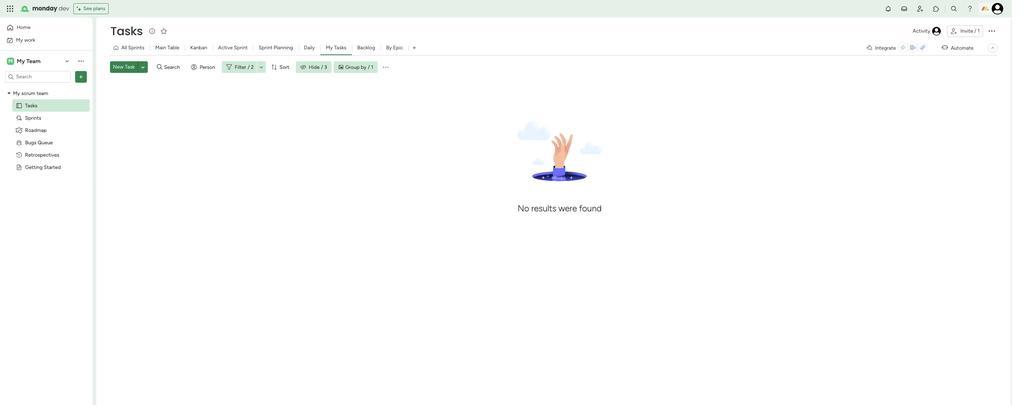 Task type: describe. For each thing, give the bounding box(es) containing it.
home button
[[4, 22, 78, 33]]

m
[[8, 58, 13, 64]]

my for my tasks
[[326, 45, 333, 51]]

invite members image
[[917, 5, 924, 12]]

1 vertical spatial options image
[[77, 73, 85, 80]]

no
[[518, 204, 530, 214]]

person button
[[188, 61, 220, 73]]

bugs
[[25, 140, 36, 146]]

results
[[532, 204, 557, 214]]

my tasks
[[326, 45, 347, 51]]

scrum
[[21, 90, 35, 96]]

/ for 2
[[248, 64, 250, 70]]

my for my work
[[16, 37, 23, 43]]

sprint planning
[[259, 45, 293, 51]]

see plans button
[[74, 3, 109, 14]]

hide / 3
[[309, 64, 327, 70]]

sort
[[280, 64, 289, 70]]

queue
[[38, 140, 53, 146]]

add to favorites image
[[160, 27, 168, 35]]

invite
[[961, 28, 974, 34]]

my work
[[16, 37, 35, 43]]

1 horizontal spatial options image
[[988, 26, 997, 35]]

workspace selection element
[[7, 57, 42, 66]]

maria williams image
[[992, 3, 1004, 15]]

public board image for tasks
[[16, 102, 23, 109]]

backlog button
[[352, 42, 381, 54]]

list box containing my scrum team
[[0, 86, 93, 272]]

active sprint
[[218, 45, 248, 51]]

work
[[24, 37, 35, 43]]

daily
[[304, 45, 315, 51]]

3
[[324, 64, 327, 70]]

public board image for getting started
[[16, 164, 23, 171]]

backlog
[[357, 45, 375, 51]]

table
[[168, 45, 179, 51]]

sprint planning button
[[253, 42, 299, 54]]

dapulse integrations image
[[867, 45, 873, 51]]

no results image
[[518, 121, 602, 194]]

roadmap
[[25, 127, 47, 134]]

task
[[125, 64, 135, 70]]

sprints inside list box
[[25, 115, 41, 121]]

workspace image
[[7, 57, 14, 65]]

apps image
[[933, 5, 940, 12]]

my for my team
[[17, 58, 25, 64]]

new
[[113, 64, 124, 70]]

main table button
[[150, 42, 185, 54]]

autopilot image
[[942, 43, 948, 52]]

my team
[[17, 58, 41, 64]]

retrospectives
[[25, 152, 59, 158]]

kanban
[[190, 45, 207, 51]]

getting
[[25, 164, 43, 171]]

monday dev
[[32, 4, 69, 13]]

daily button
[[299, 42, 321, 54]]

sprints inside button
[[128, 45, 144, 51]]

workspace options image
[[77, 58, 85, 65]]

my tasks button
[[321, 42, 352, 54]]

see
[[83, 5, 92, 12]]

home
[[17, 24, 31, 31]]

/ right by
[[368, 64, 370, 70]]

see plans
[[83, 5, 105, 12]]

automate
[[951, 45, 974, 51]]



Task type: locate. For each thing, give the bounding box(es) containing it.
2 horizontal spatial tasks
[[334, 45, 347, 51]]

1 vertical spatial tasks
[[334, 45, 347, 51]]

active
[[218, 45, 233, 51]]

0 horizontal spatial options image
[[77, 73, 85, 80]]

my for my scrum team
[[13, 90, 20, 96]]

1 right invite
[[978, 28, 980, 34]]

filter / 2
[[235, 64, 254, 70]]

by
[[386, 45, 392, 51]]

select product image
[[7, 5, 14, 12]]

0 horizontal spatial tasks
[[25, 103, 37, 109]]

group
[[345, 64, 360, 70]]

sprint right active
[[234, 45, 248, 51]]

Tasks field
[[109, 23, 145, 39]]

sprints right all
[[128, 45, 144, 51]]

inbox image
[[901, 5, 908, 12]]

options image up collapse board header icon
[[988, 26, 997, 35]]

team
[[37, 90, 48, 96]]

public board image
[[16, 102, 23, 109], [16, 164, 23, 171]]

activity
[[913, 28, 931, 34]]

main
[[155, 45, 166, 51]]

/
[[975, 28, 977, 34], [248, 64, 250, 70], [321, 64, 323, 70], [368, 64, 370, 70]]

Search in workspace field
[[15, 73, 61, 81]]

tasks
[[110, 23, 143, 39], [334, 45, 347, 51], [25, 103, 37, 109]]

sprint left planning
[[259, 45, 273, 51]]

caret down image
[[8, 91, 11, 96]]

1 right by
[[371, 64, 373, 70]]

tasks up group
[[334, 45, 347, 51]]

0 horizontal spatial sprint
[[234, 45, 248, 51]]

hide
[[309, 64, 320, 70]]

/ left 2
[[248, 64, 250, 70]]

my right caret down icon
[[13, 90, 20, 96]]

dev
[[59, 4, 69, 13]]

no results were found
[[518, 204, 602, 214]]

sprints up roadmap
[[25, 115, 41, 121]]

monday
[[32, 4, 57, 13]]

my left work
[[16, 37, 23, 43]]

sprints
[[128, 45, 144, 51], [25, 115, 41, 121]]

filter
[[235, 64, 246, 70]]

1 sprint from the left
[[234, 45, 248, 51]]

tasks up all
[[110, 23, 143, 39]]

invite / 1
[[961, 28, 980, 34]]

new task button
[[110, 61, 138, 73]]

angle down image
[[141, 64, 145, 70]]

invite / 1 button
[[948, 25, 984, 37]]

main table
[[155, 45, 179, 51]]

/ right invite
[[975, 28, 977, 34]]

arrow down image
[[257, 63, 266, 72]]

help image
[[967, 5, 974, 12]]

0 vertical spatial tasks
[[110, 23, 143, 39]]

1 horizontal spatial sprint
[[259, 45, 273, 51]]

integrate
[[876, 45, 897, 51]]

0 vertical spatial public board image
[[16, 102, 23, 109]]

my inside list box
[[13, 90, 20, 96]]

new task
[[113, 64, 135, 70]]

0 vertical spatial 1
[[978, 28, 980, 34]]

plans
[[93, 5, 105, 12]]

team
[[26, 58, 41, 64]]

show board description image
[[148, 28, 157, 35]]

0 vertical spatial options image
[[988, 26, 997, 35]]

Search field
[[162, 62, 184, 72]]

my scrum team
[[13, 90, 48, 96]]

1 horizontal spatial tasks
[[110, 23, 143, 39]]

tasks down my scrum team
[[25, 103, 37, 109]]

by epic button
[[381, 42, 409, 54]]

bugs queue
[[25, 140, 53, 146]]

my work button
[[4, 34, 78, 46]]

/ inside button
[[975, 28, 977, 34]]

by epic
[[386, 45, 403, 51]]

my inside workspace selection element
[[17, 58, 25, 64]]

public board image down scrum
[[16, 102, 23, 109]]

add view image
[[413, 45, 416, 51]]

search everything image
[[951, 5, 958, 12]]

1 public board image from the top
[[16, 102, 23, 109]]

started
[[44, 164, 61, 171]]

/ left 3 at left
[[321, 64, 323, 70]]

my right workspace icon
[[17, 58, 25, 64]]

getting started
[[25, 164, 61, 171]]

all
[[121, 45, 127, 51]]

v2 search image
[[157, 63, 162, 71]]

my up 3 at left
[[326, 45, 333, 51]]

0 vertical spatial sprints
[[128, 45, 144, 51]]

sort button
[[268, 61, 294, 73]]

2 vertical spatial tasks
[[25, 103, 37, 109]]

collapse board header image
[[990, 45, 996, 51]]

/ for 3
[[321, 64, 323, 70]]

found
[[579, 204, 602, 214]]

group by / 1
[[345, 64, 373, 70]]

1 vertical spatial 1
[[371, 64, 373, 70]]

tasks inside list box
[[25, 103, 37, 109]]

1 horizontal spatial 1
[[978, 28, 980, 34]]

1 horizontal spatial sprints
[[128, 45, 144, 51]]

sprint
[[234, 45, 248, 51], [259, 45, 273, 51]]

menu image
[[382, 64, 389, 71]]

public board image left getting
[[16, 164, 23, 171]]

1
[[978, 28, 980, 34], [371, 64, 373, 70]]

person
[[200, 64, 215, 70]]

list box
[[0, 86, 93, 272]]

1 vertical spatial sprints
[[25, 115, 41, 121]]

notifications image
[[885, 5, 892, 12]]

1 inside button
[[978, 28, 980, 34]]

0 horizontal spatial sprints
[[25, 115, 41, 121]]

2
[[251, 64, 254, 70]]

activity button
[[910, 25, 945, 37]]

kanban button
[[185, 42, 213, 54]]

options image
[[988, 26, 997, 35], [77, 73, 85, 80]]

by
[[361, 64, 367, 70]]

planning
[[274, 45, 293, 51]]

all sprints button
[[110, 42, 150, 54]]

2 public board image from the top
[[16, 164, 23, 171]]

options image down "workspace options" icon
[[77, 73, 85, 80]]

active sprint button
[[213, 42, 253, 54]]

epic
[[393, 45, 403, 51]]

0 horizontal spatial 1
[[371, 64, 373, 70]]

/ for 1
[[975, 28, 977, 34]]

option
[[0, 87, 93, 88]]

2 sprint from the left
[[259, 45, 273, 51]]

1 vertical spatial public board image
[[16, 164, 23, 171]]

tasks inside button
[[334, 45, 347, 51]]

all sprints
[[121, 45, 144, 51]]

my
[[16, 37, 23, 43], [326, 45, 333, 51], [17, 58, 25, 64], [13, 90, 20, 96]]

were
[[559, 204, 577, 214]]



Task type: vqa. For each thing, say whether or not it's contained in the screenshot.
the Sprint Planning button
yes



